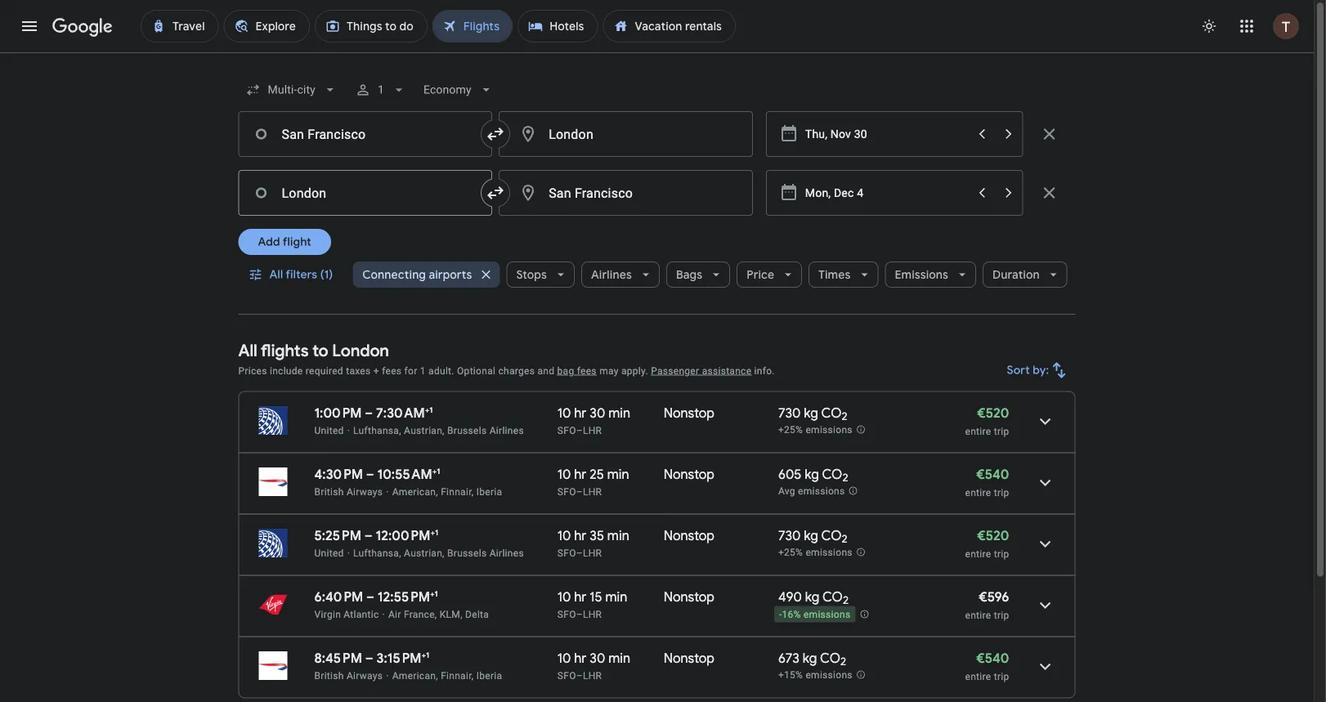 Task type: locate. For each thing, give the bounding box(es) containing it.
3 entire from the top
[[966, 548, 992, 560]]

10 left 35
[[558, 528, 571, 544]]

min down may
[[609, 405, 631, 422]]

trip for 10:55 am
[[994, 487, 1010, 499]]

1:00 pm – 7:30 am + 1
[[315, 405, 433, 422]]

4 lhr from the top
[[583, 609, 602, 620]]

2 inside 673 kg co 2
[[841, 655, 847, 669]]

2 +25% emissions from the top
[[779, 547, 853, 559]]

4 hr from the top
[[574, 589, 587, 606]]

2 sfo from the top
[[558, 486, 576, 498]]

10 left 25
[[558, 466, 571, 483]]

all left filters
[[270, 267, 283, 282]]

british airways
[[315, 486, 383, 498], [315, 670, 383, 682]]

+ inside 5:25 pm – 12:00 pm + 1
[[431, 528, 435, 538]]

1 vertical spatial finnair,
[[441, 670, 474, 682]]

lhr inside 10 hr 35 min sfo – lhr
[[583, 548, 602, 559]]

10 hr 30 min sfo – lhr down may
[[558, 405, 631, 436]]

+25% up the 490
[[779, 547, 803, 559]]

british airways down 4:30 pm
[[315, 486, 383, 498]]

1 vertical spatial €540 entire trip
[[966, 650, 1010, 683]]

3:15 pm
[[377, 650, 422, 667]]

730 down the avg
[[779, 528, 801, 544]]

2 entire from the top
[[966, 487, 992, 499]]

1 vertical spatial brussels
[[447, 548, 487, 559]]

 image for 5:25 pm
[[347, 548, 350, 559]]

1 vertical spatial €520 entire trip
[[966, 528, 1010, 560]]

lhr inside 10 hr 25 min sfo – lhr
[[583, 486, 602, 498]]

€520 entire trip up 540 euros text field
[[966, 405, 1010, 437]]

2 brussels from the top
[[447, 548, 487, 559]]

730 kg co 2 for 10 hr 35 min
[[779, 528, 848, 547]]

10 hr 30 min sfo – lhr
[[558, 405, 631, 436], [558, 650, 631, 682]]

1 vertical spatial all
[[238, 340, 258, 361]]

2 british from the top
[[315, 670, 344, 682]]

times
[[819, 267, 851, 282]]

total duration 10 hr 25 min. element
[[558, 466, 664, 485]]

 image for 1:00 pm
[[347, 425, 350, 436]]

10 hr 35 min sfo – lhr
[[558, 528, 630, 559]]

2 +25% from the top
[[779, 547, 803, 559]]

lhr up 25
[[583, 425, 602, 436]]

+25% emissions up '605 kg co 2'
[[779, 425, 853, 436]]

lufthansa, down leaves san francisco international airport at 5:25 pm on thursday, november 30 and arrives at heathrow airport at 12:00 pm on friday, december 1. element
[[353, 548, 401, 559]]

30 for 7:30 am
[[590, 405, 606, 422]]

– inside 10 hr 15 min sfo – lhr
[[576, 609, 583, 620]]

– inside 10 hr 25 min sfo – lhr
[[576, 486, 583, 498]]

– right 4:30 pm
[[366, 466, 374, 483]]

+ inside 1:00 pm – 7:30 am + 1
[[425, 405, 430, 415]]

3 hr from the top
[[574, 528, 587, 544]]

0 horizontal spatial all
[[238, 340, 258, 361]]

airways down 8:45 pm – 3:15 pm + 1
[[347, 670, 383, 682]]

10 inside 10 hr 15 min sfo – lhr
[[558, 589, 571, 606]]

10 down bag
[[558, 405, 571, 422]]

1 vertical spatial +25% emissions
[[779, 547, 853, 559]]

co for 12:55 pm
[[823, 589, 843, 606]]

entire down 520 euros text field
[[966, 548, 992, 560]]

2 up -16% emissions
[[843, 594, 849, 608]]

hr left 15
[[574, 589, 587, 606]]

0 vertical spatial swap origin and destination. image
[[486, 124, 506, 144]]

2
[[842, 410, 848, 424], [843, 471, 849, 485], [842, 533, 848, 547], [843, 594, 849, 608], [841, 655, 847, 669]]

leaves san francisco international airport at 8:45 pm on thursday, november 30 and arrives at heathrow airport at 3:15 pm on friday, december 1. element
[[315, 650, 430, 667]]

austrian, for 7:30 am
[[404, 425, 445, 436]]

0 vertical spatial airlines
[[591, 267, 632, 282]]

sort
[[1008, 363, 1031, 378]]

kg for 10:55 am
[[805, 466, 820, 483]]

0 vertical spatial €540 entire trip
[[966, 466, 1010, 499]]

2 austrian, from the top
[[404, 548, 445, 559]]

10 hr 30 min sfo – lhr down 10 hr 15 min sfo – lhr
[[558, 650, 631, 682]]

london
[[332, 340, 389, 361]]

0 vertical spatial  image
[[347, 425, 350, 436]]

2 fees from the left
[[577, 365, 597, 377]]

1 vertical spatial €520
[[978, 528, 1010, 544]]

2 down avg emissions
[[842, 533, 848, 547]]

2 30 from the top
[[590, 650, 606, 667]]

1 american, finnair, iberia from the top
[[392, 486, 503, 498]]

4:30 pm – 10:55 am + 1
[[315, 466, 440, 483]]

0 vertical spatial finnair,
[[441, 486, 474, 498]]

€540 entire trip for 673
[[966, 650, 1010, 683]]

hr
[[574, 405, 587, 422], [574, 466, 587, 483], [574, 528, 587, 544], [574, 589, 587, 606], [574, 650, 587, 667]]

1 10 hr 30 min sfo – lhr from the top
[[558, 405, 631, 436]]

american,
[[392, 486, 438, 498], [392, 670, 438, 682]]

2 total duration 10 hr 30 min. element from the top
[[558, 650, 664, 670]]

2 united from the top
[[315, 548, 344, 559]]

0 vertical spatial 30
[[590, 405, 606, 422]]

€520 entire trip for 10 hr 35 min
[[966, 528, 1010, 560]]

airways down leaves san francisco international airport at 4:30 pm on thursday, november 30 and arrives at heathrow airport at 10:55 am on friday, december 1. element
[[347, 486, 383, 498]]

1 vertical spatial american, finnair, iberia
[[392, 670, 503, 682]]

kg up avg emissions
[[805, 466, 820, 483]]

min down 10 hr 15 min sfo – lhr
[[609, 650, 631, 667]]

0 horizontal spatial fees
[[382, 365, 402, 377]]

+ down arrival time: 7:30 am on  friday, december 1. 'text box'
[[432, 466, 437, 476]]

1 united from the top
[[315, 425, 344, 436]]

3 trip from the top
[[994, 548, 1010, 560]]

trip for 12:00 pm
[[994, 548, 1010, 560]]

+25%
[[779, 425, 803, 436], [779, 547, 803, 559]]

1 30 from the top
[[590, 405, 606, 422]]

12:00 pm
[[376, 528, 431, 544]]

sfo down the 'total duration 10 hr 35 min.' element
[[558, 548, 576, 559]]

+
[[374, 365, 379, 377], [425, 405, 430, 415], [432, 466, 437, 476], [431, 528, 435, 538], [430, 589, 435, 599], [422, 650, 426, 661]]

+ for 3:15 pm
[[422, 650, 426, 661]]

stops
[[517, 267, 547, 282]]

min right 25
[[607, 466, 630, 483]]

add
[[258, 235, 280, 249]]

airlines inside popup button
[[591, 267, 632, 282]]

lufthansa, austrian, brussels airlines for 7:30 am
[[353, 425, 524, 436]]

swap origin and destination. image
[[486, 124, 506, 144], [486, 183, 506, 203]]

1 €520 from the top
[[978, 405, 1010, 422]]

4 sfo from the top
[[558, 609, 576, 620]]

flights
[[261, 340, 309, 361]]

€596 entire trip
[[966, 589, 1010, 621]]

2 €520 entire trip from the top
[[966, 528, 1010, 560]]

1 vertical spatial 30
[[590, 650, 606, 667]]

730 kg co 2 up '605 kg co 2'
[[779, 405, 848, 424]]

6:40 pm – 12:55 pm + 1
[[315, 589, 438, 606]]

virgin
[[315, 609, 341, 620]]

+ down 'france,'
[[422, 650, 426, 661]]

730 up 605
[[779, 405, 801, 422]]

1 vertical spatial swap origin and destination. image
[[486, 183, 506, 203]]

2 finnair, from the top
[[441, 670, 474, 682]]

min for 3:15 pm
[[609, 650, 631, 667]]

2 american, from the top
[[392, 670, 438, 682]]

co for 7:30 am
[[822, 405, 842, 422]]

co up avg emissions
[[822, 466, 843, 483]]

total duration 10 hr 30 min. element for 730
[[558, 405, 664, 424]]

trip down €520 text box
[[994, 426, 1010, 437]]

10 inside 10 hr 25 min sfo – lhr
[[558, 466, 571, 483]]

entire down 540 euros text field
[[966, 487, 992, 499]]

fees right bag
[[577, 365, 597, 377]]

nonstop
[[664, 405, 715, 422], [664, 466, 715, 483], [664, 528, 715, 544], [664, 589, 715, 606], [664, 650, 715, 667]]

€520 entire trip
[[966, 405, 1010, 437], [966, 528, 1010, 560]]

€520 left flight details. leaves san francisco international airport at 5:25 pm on thursday, november 30 and arrives at heathrow airport at 12:00 pm on friday, december 1. 'image'
[[978, 528, 1010, 544]]

1 €540 from the top
[[977, 466, 1010, 483]]

1 vertical spatial 10 hr 30 min sfo – lhr
[[558, 650, 631, 682]]

None text field
[[238, 111, 493, 157], [499, 111, 753, 157], [238, 111, 493, 157], [499, 111, 753, 157]]

emissions for 12:00 pm
[[806, 547, 853, 559]]

1 american, from the top
[[392, 486, 438, 498]]

entire for 3:15 pm
[[966, 671, 992, 683]]

sfo inside 10 hr 15 min sfo – lhr
[[558, 609, 576, 620]]

hr inside 10 hr 35 min sfo – lhr
[[574, 528, 587, 544]]

€520 for 10 hr 30 min
[[978, 405, 1010, 422]]

lhr for 3:15 pm
[[583, 670, 602, 682]]

0 vertical spatial +25% emissions
[[779, 425, 853, 436]]

loading results progress bar
[[0, 52, 1314, 56]]

trip
[[994, 426, 1010, 437], [994, 487, 1010, 499], [994, 548, 1010, 560], [994, 610, 1010, 621], [994, 671, 1010, 683]]

1 inside 5:25 pm – 12:00 pm + 1
[[435, 528, 438, 538]]

entire inside €596 entire trip
[[966, 610, 992, 621]]

1 inside 4:30 pm – 10:55 am + 1
[[437, 466, 440, 476]]

1 austrian, from the top
[[404, 425, 445, 436]]

0 vertical spatial british
[[315, 486, 344, 498]]

4 nonstop from the top
[[664, 589, 715, 606]]

2 lufthansa, austrian, brussels airlines from the top
[[353, 548, 524, 559]]

– down the 'total duration 10 hr 35 min.' element
[[576, 548, 583, 559]]

apply.
[[622, 365, 649, 377]]

to
[[313, 340, 329, 361]]

1 entire from the top
[[966, 426, 992, 437]]

min right 15
[[606, 589, 628, 606]]

1 lhr from the top
[[583, 425, 602, 436]]

3 lhr from the top
[[583, 548, 602, 559]]

0 vertical spatial american,
[[392, 486, 438, 498]]

total duration 10 hr 30 min. element
[[558, 405, 664, 424], [558, 650, 664, 670]]

lhr down 15
[[583, 609, 602, 620]]

1 vertical spatial austrian,
[[404, 548, 445, 559]]

+ inside "6:40 pm – 12:55 pm + 1"
[[430, 589, 435, 599]]

prices
[[238, 365, 267, 377]]

kg up +15% emissions
[[803, 650, 818, 667]]

1 vertical spatial total duration 10 hr 30 min. element
[[558, 650, 664, 670]]

730 kg co 2 down avg emissions
[[779, 528, 848, 547]]

sfo for 12:55 pm
[[558, 609, 576, 620]]

0 vertical spatial american, finnair, iberia
[[392, 486, 503, 498]]

520 euros text field
[[978, 405, 1010, 422]]

all inside all filters (1) button
[[270, 267, 283, 282]]

1 vertical spatial united
[[315, 548, 344, 559]]

540 euros text field
[[977, 466, 1010, 483]]

american, finnair, iberia down arrival time: 10:55 am on  friday, december 1. text field
[[392, 486, 503, 498]]

€520 entire trip up €596
[[966, 528, 1010, 560]]

0 vertical spatial total duration 10 hr 30 min. element
[[558, 405, 664, 424]]

kg up -16% emissions
[[805, 589, 820, 606]]

1 vertical spatial 730
[[779, 528, 801, 544]]

+25% emissions up 490 kg co 2
[[779, 547, 853, 559]]

brussels down optional
[[447, 425, 487, 436]]

 image down 1:00 pm
[[347, 425, 350, 436]]

duration
[[993, 267, 1040, 282]]

2 iberia from the top
[[477, 670, 503, 682]]

5 entire from the top
[[966, 671, 992, 683]]

co
[[822, 405, 842, 422], [822, 466, 843, 483], [822, 528, 842, 544], [823, 589, 843, 606], [820, 650, 841, 667]]

all up prices
[[238, 340, 258, 361]]

kg inside 490 kg co 2
[[805, 589, 820, 606]]

2 swap origin and destination. image from the top
[[486, 183, 506, 203]]

min inside 10 hr 25 min sfo – lhr
[[607, 466, 630, 483]]

– down 10 hr 15 min sfo – lhr
[[576, 670, 583, 682]]

total duration 10 hr 15 min. element
[[558, 589, 664, 608]]

10 hr 30 min sfo – lhr for 7:30 am
[[558, 405, 631, 436]]

avg emissions
[[779, 486, 845, 497]]

1 iberia from the top
[[477, 486, 503, 498]]

1
[[378, 83, 384, 97], [420, 365, 426, 377], [430, 405, 433, 415], [437, 466, 440, 476], [435, 528, 438, 538], [435, 589, 438, 599], [426, 650, 430, 661]]

austrian, down arrival time: 7:30 am on  friday, december 1. 'text box'
[[404, 425, 445, 436]]

kg down avg emissions
[[804, 528, 819, 544]]

hr left 25
[[574, 466, 587, 483]]

5 lhr from the top
[[583, 670, 602, 682]]

2 €540 from the top
[[977, 650, 1010, 667]]

€520
[[978, 405, 1010, 422], [978, 528, 1010, 544]]

Departure text field
[[806, 171, 968, 215]]

1 for 12:00 pm
[[435, 528, 438, 538]]

30
[[590, 405, 606, 422], [590, 650, 606, 667]]

virgin atlantic
[[315, 609, 379, 620]]

1 730 from the top
[[779, 405, 801, 422]]

fees
[[382, 365, 402, 377], [577, 365, 597, 377]]

british
[[315, 486, 344, 498], [315, 670, 344, 682]]

lufthansa, down 1:00 pm – 7:30 am + 1
[[353, 425, 401, 436]]

1 airways from the top
[[347, 486, 383, 498]]

min inside 10 hr 15 min sfo – lhr
[[606, 589, 628, 606]]

all filters (1)
[[270, 267, 333, 282]]

2  image from the top
[[347, 548, 350, 559]]

2 british airways from the top
[[315, 670, 383, 682]]

Arrival time: 10:55 AM on  Friday, December 1. text field
[[378, 466, 440, 483]]

5 hr from the top
[[574, 650, 587, 667]]

1 €520 entire trip from the top
[[966, 405, 1010, 437]]

0 vertical spatial 730
[[779, 405, 801, 422]]

0 vertical spatial all
[[270, 267, 283, 282]]

lhr down 25
[[583, 486, 602, 498]]

2 10 hr 30 min sfo – lhr from the top
[[558, 650, 631, 682]]

nonstop for 3:15 pm
[[664, 650, 715, 667]]

delta
[[465, 609, 489, 620]]

iberia
[[477, 486, 503, 498], [477, 670, 503, 682]]

co inside 490 kg co 2
[[823, 589, 843, 606]]

730 kg co 2
[[779, 405, 848, 424], [779, 528, 848, 547]]

1 €540 entire trip from the top
[[966, 466, 1010, 499]]

+ inside 4:30 pm – 10:55 am + 1
[[432, 466, 437, 476]]

1 vertical spatial  image
[[347, 548, 350, 559]]

american, for 10:55 am
[[392, 486, 438, 498]]

– up 10 hr 25 min sfo – lhr
[[576, 425, 583, 436]]

1 +25% emissions from the top
[[779, 425, 853, 436]]

united
[[315, 425, 344, 436], [315, 548, 344, 559]]

30 down may
[[590, 405, 606, 422]]

passenger
[[651, 365, 700, 377]]

1 nonstop flight. element from the top
[[664, 405, 715, 424]]

1 finnair, from the top
[[441, 486, 474, 498]]

klm,
[[440, 609, 463, 620]]

4 nonstop flight. element from the top
[[664, 589, 715, 608]]

1 brussels from the top
[[447, 425, 487, 436]]

4:30 pm
[[315, 466, 363, 483]]

trip down €596
[[994, 610, 1010, 621]]

5 10 from the top
[[558, 650, 571, 667]]

1 vertical spatial british airways
[[315, 670, 383, 682]]

hr for 7:30 am
[[574, 405, 587, 422]]

1 vertical spatial iberia
[[477, 670, 503, 682]]

€540 left the flight details. leaves san francisco international airport at 4:30 pm on thursday, november 30 and arrives at heathrow airport at 10:55 am on friday, december 1. image
[[977, 466, 1010, 483]]

3 nonstop flight. element from the top
[[664, 528, 715, 547]]

None field
[[238, 75, 345, 105], [417, 75, 501, 105], [238, 75, 345, 105], [417, 75, 501, 105]]

nonstop flight. element
[[664, 405, 715, 424], [664, 466, 715, 485], [664, 528, 715, 547], [664, 589, 715, 608], [664, 650, 715, 670]]

+ for 12:55 pm
[[430, 589, 435, 599]]

min
[[609, 405, 631, 422], [607, 466, 630, 483], [608, 528, 630, 544], [606, 589, 628, 606], [609, 650, 631, 667]]

1 +25% from the top
[[779, 425, 803, 436]]

leaves san francisco international airport at 1:00 pm on thursday, november 30 and arrives at heathrow airport at 7:30 am on friday, december 1. element
[[315, 405, 433, 422]]

1 horizontal spatial all
[[270, 267, 283, 282]]

30 down 10 hr 15 min sfo – lhr
[[590, 650, 606, 667]]

0 vertical spatial 730 kg co 2
[[779, 405, 848, 424]]

min inside 10 hr 35 min sfo – lhr
[[608, 528, 630, 544]]

emissions up 490 kg co 2
[[806, 547, 853, 559]]

4 trip from the top
[[994, 610, 1010, 621]]

0 vertical spatial united
[[315, 425, 344, 436]]

1 vertical spatial 730 kg co 2
[[779, 528, 848, 547]]

co inside 673 kg co 2
[[820, 650, 841, 667]]

0 vertical spatial 10 hr 30 min sfo – lhr
[[558, 405, 631, 436]]

€520 entire trip for 10 hr 30 min
[[966, 405, 1010, 437]]

total duration 10 hr 30 min. element down may
[[558, 405, 664, 424]]

None search field
[[238, 70, 1076, 315]]

co up -16% emissions
[[823, 589, 843, 606]]

entire down €520 text box
[[966, 426, 992, 437]]

leaves san francisco international airport at 6:40 pm on thursday, november 30 and arrives at heathrow airport at 12:55 pm on friday, december 1. element
[[315, 589, 438, 606]]

€540 entire trip up 520 euros text field
[[966, 466, 1010, 499]]

8:45 pm – 3:15 pm + 1
[[315, 650, 430, 667]]

co inside '605 kg co 2'
[[822, 466, 843, 483]]

sfo inside 10 hr 35 min sfo – lhr
[[558, 548, 576, 559]]

+25% up 605
[[779, 425, 803, 436]]

hr left 35
[[574, 528, 587, 544]]

entire for 7:30 am
[[966, 426, 992, 437]]

0 vertical spatial €520
[[978, 405, 1010, 422]]

0 vertical spatial €520 entire trip
[[966, 405, 1010, 437]]

1 vertical spatial lufthansa,
[[353, 548, 401, 559]]

Departure time: 4:30 PM. text field
[[315, 466, 363, 483]]

€520 down sort
[[978, 405, 1010, 422]]

lufthansa, austrian, brussels airlines down arrival time: 12:00 pm on  friday, december 1. text box
[[353, 548, 524, 559]]

hr for 12:00 pm
[[574, 528, 587, 544]]

2 10 from the top
[[558, 466, 571, 483]]

lhr inside 10 hr 15 min sfo – lhr
[[583, 609, 602, 620]]

sfo down total duration 10 hr 15 min. element
[[558, 609, 576, 620]]

leaves san francisco international airport at 4:30 pm on thursday, november 30 and arrives at heathrow airport at 10:55 am on friday, december 1. element
[[315, 466, 440, 483]]

change appearance image
[[1190, 7, 1229, 46]]

nonstop for 10:55 am
[[664, 466, 715, 483]]

trip down €540 text box
[[994, 671, 1010, 683]]

lufthansa, austrian, brussels airlines
[[353, 425, 524, 436], [353, 548, 524, 559]]

american, down arrival time: 10:55 am on  friday, december 1. text field
[[392, 486, 438, 498]]

5 trip from the top
[[994, 671, 1010, 683]]

1 10 from the top
[[558, 405, 571, 422]]

+ down arrival time: 10:55 am on  friday, december 1. text field
[[431, 528, 435, 538]]

co for 3:15 pm
[[820, 650, 841, 667]]

sfo for 12:00 pm
[[558, 548, 576, 559]]

trip inside €596 entire trip
[[994, 610, 1010, 621]]

730 for 10 hr 35 min
[[779, 528, 801, 544]]

hr inside 10 hr 15 min sfo – lhr
[[574, 589, 587, 606]]

1 nonstop from the top
[[664, 405, 715, 422]]

1 british airways from the top
[[315, 486, 383, 498]]

may
[[600, 365, 619, 377]]

lufthansa, for 7:30 am
[[353, 425, 401, 436]]

1 730 kg co 2 from the top
[[779, 405, 848, 424]]

+ inside 8:45 pm – 3:15 pm + 1
[[422, 650, 426, 661]]

€540 entire trip left flight details. leaves san francisco international airport at 8:45 pm on thursday, november 30 and arrives at heathrow airport at 3:15 pm on friday, december 1. icon
[[966, 650, 1010, 683]]

2 american, finnair, iberia from the top
[[392, 670, 503, 682]]

british airways for 8:45 pm
[[315, 670, 383, 682]]

1 vertical spatial british
[[315, 670, 344, 682]]

emissions down '605 kg co 2'
[[798, 486, 845, 497]]

3 10 from the top
[[558, 528, 571, 544]]

british airways down 8:45 pm
[[315, 670, 383, 682]]

1 vertical spatial airways
[[347, 670, 383, 682]]

united down 1:00 pm
[[315, 425, 344, 436]]

entire
[[966, 426, 992, 437], [966, 487, 992, 499], [966, 548, 992, 560], [966, 610, 992, 621], [966, 671, 992, 683]]

2 up +15% emissions
[[841, 655, 847, 669]]

nonstop for 12:00 pm
[[664, 528, 715, 544]]

kg for 3:15 pm
[[803, 650, 818, 667]]

lhr for 12:55 pm
[[583, 609, 602, 620]]

5 nonstop from the top
[[664, 650, 715, 667]]

kg inside 673 kg co 2
[[803, 650, 818, 667]]

 image
[[347, 425, 350, 436], [347, 548, 350, 559]]

fees left the for
[[382, 365, 402, 377]]

10 left 15
[[558, 589, 571, 606]]

-
[[779, 610, 782, 621]]

all
[[270, 267, 283, 282], [238, 340, 258, 361]]

10 for 12:00 pm
[[558, 528, 571, 544]]

1 lufthansa, from the top
[[353, 425, 401, 436]]

1 vertical spatial +25%
[[779, 547, 803, 559]]

british down 8:45 pm
[[315, 670, 344, 682]]

10 hr 25 min sfo – lhr
[[558, 466, 630, 498]]

0 vertical spatial brussels
[[447, 425, 487, 436]]

730
[[779, 405, 801, 422], [779, 528, 801, 544]]

sfo inside 10 hr 25 min sfo – lhr
[[558, 486, 576, 498]]

lhr for 12:00 pm
[[583, 548, 602, 559]]

Arrival time: 7:30 AM on  Friday, December 1. text field
[[376, 405, 433, 422]]

trip for 3:15 pm
[[994, 671, 1010, 683]]

lufthansa,
[[353, 425, 401, 436], [353, 548, 401, 559]]

lhr
[[583, 425, 602, 436], [583, 486, 602, 498], [583, 548, 602, 559], [583, 609, 602, 620], [583, 670, 602, 682]]

1 lufthansa, austrian, brussels airlines from the top
[[353, 425, 524, 436]]

sort by:
[[1008, 363, 1050, 378]]

1 hr from the top
[[574, 405, 587, 422]]

1 vertical spatial lufthansa, austrian, brussels airlines
[[353, 548, 524, 559]]

co up '605 kg co 2'
[[822, 405, 842, 422]]

1 swap origin and destination. image from the top
[[486, 124, 506, 144]]

entire down €540 text box
[[966, 671, 992, 683]]

2 up '605 kg co 2'
[[842, 410, 848, 424]]

2 730 kg co 2 from the top
[[779, 528, 848, 547]]

1 inside popup button
[[378, 83, 384, 97]]

35
[[590, 528, 604, 544]]

2 inside 490 kg co 2
[[843, 594, 849, 608]]

min for 12:00 pm
[[608, 528, 630, 544]]

5 nonstop flight. element from the top
[[664, 650, 715, 670]]

nonstop for 12:55 pm
[[664, 589, 715, 606]]

1 vertical spatial american,
[[392, 670, 438, 682]]

min right 35
[[608, 528, 630, 544]]

1 for 7:30 am
[[430, 405, 433, 415]]

-16% emissions
[[779, 610, 851, 621]]

2 lhr from the top
[[583, 486, 602, 498]]

4 10 from the top
[[558, 589, 571, 606]]

kg inside '605 kg co 2'
[[805, 466, 820, 483]]

0 vertical spatial lufthansa,
[[353, 425, 401, 436]]

1 vertical spatial €540
[[977, 650, 1010, 667]]

+ for 10:55 am
[[432, 466, 437, 476]]

none search field containing add flight
[[238, 70, 1076, 315]]

1 sfo from the top
[[558, 425, 576, 436]]

+ down adult.
[[425, 405, 430, 415]]

austrian, for 12:00 pm
[[404, 548, 445, 559]]

€540 entire trip for 605
[[966, 466, 1010, 499]]

trip down 540 euros text field
[[994, 487, 1010, 499]]

finnair,
[[441, 486, 474, 498], [441, 670, 474, 682]]

30 for 3:15 pm
[[590, 650, 606, 667]]

2 vertical spatial airlines
[[490, 548, 524, 559]]

0 vertical spatial €540
[[977, 466, 1010, 483]]

flight details. leaves san francisco international airport at 5:25 pm on thursday, november 30 and arrives at heathrow airport at 12:00 pm on friday, december 1. image
[[1026, 525, 1065, 564]]

1 horizontal spatial fees
[[577, 365, 597, 377]]

passenger assistance button
[[651, 365, 752, 377]]

nonstop flight. element for 12:00 pm
[[664, 528, 715, 547]]

2 hr from the top
[[574, 466, 587, 483]]

remove flight from san francisco to london on thu, nov 30 image
[[1040, 124, 1060, 144]]

1 vertical spatial airlines
[[490, 425, 524, 436]]

brussels
[[447, 425, 487, 436], [447, 548, 487, 559]]

2 trip from the top
[[994, 487, 1010, 499]]

total duration 10 hr 30 min. element down 10 hr 15 min sfo – lhr
[[558, 650, 664, 670]]

1  image from the top
[[347, 425, 350, 436]]

4 entire from the top
[[966, 610, 992, 621]]

finnair, for 3:15 pm
[[441, 670, 474, 682]]

hr inside 10 hr 25 min sfo – lhr
[[574, 466, 587, 483]]

5 sfo from the top
[[558, 670, 576, 682]]

0 vertical spatial lufthansa, austrian, brussels airlines
[[353, 425, 524, 436]]

co up +15% emissions
[[820, 650, 841, 667]]

emissions down 673 kg co 2
[[806, 670, 853, 682]]

3 nonstop from the top
[[664, 528, 715, 544]]

2 airways from the top
[[347, 670, 383, 682]]

0 vertical spatial +25%
[[779, 425, 803, 436]]

€520 for 10 hr 35 min
[[978, 528, 1010, 544]]

– down total duration 10 hr 15 min. element
[[576, 609, 583, 620]]

2 €540 entire trip from the top
[[966, 650, 1010, 683]]

sfo down 'total duration 10 hr 25 min.' "element"
[[558, 486, 576, 498]]

2 nonstop from the top
[[664, 466, 715, 483]]

€540 left flight details. leaves san francisco international airport at 8:45 pm on thursday, november 30 and arrives at heathrow airport at 3:15 pm on friday, december 1. icon
[[977, 650, 1010, 667]]

2 €520 from the top
[[978, 528, 1010, 544]]

lhr down 10 hr 15 min sfo – lhr
[[583, 670, 602, 682]]

and
[[538, 365, 555, 377]]

emissions for 10:55 am
[[798, 486, 845, 497]]

1 inside "6:40 pm – 12:55 pm + 1"
[[435, 589, 438, 599]]

1 trip from the top
[[994, 426, 1010, 437]]

2 lufthansa, from the top
[[353, 548, 401, 559]]

1 inside 1:00 pm – 7:30 am + 1
[[430, 405, 433, 415]]

brussels up delta
[[447, 548, 487, 559]]

1 inside 8:45 pm – 3:15 pm + 1
[[426, 650, 430, 661]]

2 nonstop flight. element from the top
[[664, 466, 715, 485]]

–
[[365, 405, 373, 422], [576, 425, 583, 436], [366, 466, 374, 483], [576, 486, 583, 498], [365, 528, 373, 544], [576, 548, 583, 559], [367, 589, 375, 606], [576, 609, 583, 620], [365, 650, 374, 667], [576, 670, 583, 682]]

10 inside 10 hr 35 min sfo – lhr
[[558, 528, 571, 544]]

3 sfo from the top
[[558, 548, 576, 559]]

0 vertical spatial airways
[[347, 486, 383, 498]]

1 total duration 10 hr 30 min. element from the top
[[558, 405, 664, 424]]

0 vertical spatial iberia
[[477, 486, 503, 498]]

airways for 4:30 pm
[[347, 486, 383, 498]]

co down avg emissions
[[822, 528, 842, 544]]

airways for 8:45 pm
[[347, 670, 383, 682]]

5:25 pm
[[315, 528, 361, 544]]

8:45 pm
[[315, 650, 362, 667]]

1 british from the top
[[315, 486, 344, 498]]

+ up air france, klm, delta
[[430, 589, 435, 599]]

0 vertical spatial austrian,
[[404, 425, 445, 436]]

None text field
[[238, 170, 493, 216], [499, 170, 753, 216], [238, 170, 493, 216], [499, 170, 753, 216]]

lufthansa, austrian, brussels airlines for 12:00 pm
[[353, 548, 524, 559]]

american, finnair, iberia down arrival time: 3:15 pm on  friday, december 1. text field
[[392, 670, 503, 682]]

520 euros text field
[[978, 528, 1010, 544]]

austrian, down arrival time: 12:00 pm on  friday, december 1. text box
[[404, 548, 445, 559]]

0 vertical spatial british airways
[[315, 486, 383, 498]]

Departure time: 8:45 PM. text field
[[315, 650, 362, 667]]

2 inside '605 kg co 2'
[[843, 471, 849, 485]]

american, for 3:15 pm
[[392, 670, 438, 682]]

2 730 from the top
[[779, 528, 801, 544]]

flight
[[283, 235, 311, 249]]

airlines
[[591, 267, 632, 282], [490, 425, 524, 436], [490, 548, 524, 559]]



Task type: describe. For each thing, give the bounding box(es) containing it.
co for 12:00 pm
[[822, 528, 842, 544]]

(1)
[[320, 267, 333, 282]]

nonstop flight. element for 7:30 am
[[664, 405, 715, 424]]

emissions button
[[885, 255, 977, 294]]

+ right taxes
[[374, 365, 379, 377]]

flight details. leaves san francisco international airport at 8:45 pm on thursday, november 30 and arrives at heathrow airport at 3:15 pm on friday, december 1. image
[[1026, 647, 1065, 687]]

Departure time: 5:25 PM. text field
[[315, 528, 361, 544]]

12:55 pm
[[378, 589, 430, 606]]

finnair, for 10:55 am
[[441, 486, 474, 498]]

air france, klm, delta
[[389, 609, 489, 620]]

Arrival time: 12:00 PM on  Friday, December 1. text field
[[376, 528, 438, 544]]

airports
[[429, 267, 472, 282]]

british for 4:30 pm
[[315, 486, 344, 498]]

min for 12:55 pm
[[606, 589, 628, 606]]

540 euros text field
[[977, 650, 1010, 667]]

flight details. leaves san francisco international airport at 6:40 pm on thursday, november 30 and arrives at heathrow airport at 12:55 pm on friday, december 1. image
[[1026, 586, 1065, 625]]

bags
[[676, 267, 703, 282]]

brussels for 7:30 am
[[447, 425, 487, 436]]

airlines button
[[582, 255, 660, 294]]

€596
[[979, 589, 1010, 606]]

france,
[[404, 609, 437, 620]]

2 for 12:00 pm
[[842, 533, 848, 547]]

emissions
[[895, 267, 949, 282]]

swap origin and destination. image for departure text box
[[486, 183, 506, 203]]

include
[[270, 365, 303, 377]]

490
[[779, 589, 802, 606]]

7:30 am
[[376, 405, 425, 422]]

for
[[405, 365, 418, 377]]

+25% for 10 hr 30 min
[[779, 425, 803, 436]]

+25% emissions for 10 hr 30 min
[[779, 425, 853, 436]]

+25% emissions for 10 hr 35 min
[[779, 547, 853, 559]]

flight details. leaves san francisco international airport at 4:30 pm on thursday, november 30 and arrives at heathrow airport at 10:55 am on friday, december 1. image
[[1026, 463, 1065, 503]]

duration button
[[983, 255, 1068, 294]]

– up atlantic
[[367, 589, 375, 606]]

co for 10:55 am
[[822, 466, 843, 483]]

optional
[[457, 365, 496, 377]]

673
[[779, 650, 800, 667]]

avg
[[779, 486, 796, 497]]

by:
[[1033, 363, 1050, 378]]

prices include required taxes + fees for 1 adult. optional charges and bag fees may apply. passenger assistance
[[238, 365, 752, 377]]

1 for 12:55 pm
[[435, 589, 438, 599]]

596 euros text field
[[979, 589, 1010, 606]]

flight details. leaves san francisco international airport at 1:00 pm on thursday, november 30 and arrives at heathrow airport at 7:30 am on friday, december 1. image
[[1026, 402, 1065, 441]]

connecting
[[363, 267, 426, 282]]

trip for 12:55 pm
[[994, 610, 1010, 621]]

swap origin and destination. image for departure text field
[[486, 124, 506, 144]]

605 kg co 2
[[779, 466, 849, 485]]

+25% for 10 hr 35 min
[[779, 547, 803, 559]]

british airways for 4:30 pm
[[315, 486, 383, 498]]

– left 3:15 pm on the bottom left
[[365, 650, 374, 667]]

10 hr 15 min sfo – lhr
[[558, 589, 628, 620]]

730 kg co 2 for 10 hr 30 min
[[779, 405, 848, 424]]

– right 1:00 pm
[[365, 405, 373, 422]]

+15% emissions
[[779, 670, 853, 682]]

nonstop flight. element for 3:15 pm
[[664, 650, 715, 670]]

+ for 12:00 pm
[[431, 528, 435, 538]]

10:55 am
[[378, 466, 432, 483]]

€540 for 605
[[977, 466, 1010, 483]]

10 for 10:55 am
[[558, 466, 571, 483]]

2 for 3:15 pm
[[841, 655, 847, 669]]

entire for 10:55 am
[[966, 487, 992, 499]]

nonstop flight. element for 12:55 pm
[[664, 589, 715, 608]]

assistance
[[702, 365, 752, 377]]

atlantic
[[344, 609, 379, 620]]

2 for 12:55 pm
[[843, 594, 849, 608]]

hr for 12:55 pm
[[574, 589, 587, 606]]

filters
[[286, 267, 318, 282]]

stops button
[[507, 255, 575, 294]]

british for 8:45 pm
[[315, 670, 344, 682]]

bag fees button
[[557, 365, 597, 377]]

5:25 pm – 12:00 pm + 1
[[315, 528, 438, 544]]

required
[[306, 365, 343, 377]]

charges
[[499, 365, 535, 377]]

1 for 3:15 pm
[[426, 650, 430, 661]]

lhr for 7:30 am
[[583, 425, 602, 436]]

bags button
[[667, 255, 731, 294]]

25
[[590, 466, 604, 483]]

price
[[747, 267, 775, 282]]

730 for 10 hr 30 min
[[779, 405, 801, 422]]

emissions down 490 kg co 2
[[804, 610, 851, 621]]

sfo for 7:30 am
[[558, 425, 576, 436]]

nonstop for 7:30 am
[[664, 405, 715, 422]]

price button
[[737, 255, 803, 294]]

airlines for 10 hr 30 min
[[490, 425, 524, 436]]

connecting airports
[[363, 267, 472, 282]]

trip for 7:30 am
[[994, 426, 1010, 437]]

american, finnair, iberia for 10:55 am
[[392, 486, 503, 498]]

united for 1:00 pm
[[315, 425, 344, 436]]

lhr for 10:55 am
[[583, 486, 602, 498]]

sfo for 10:55 am
[[558, 486, 576, 498]]

Departure time: 6:40 PM. text field
[[315, 589, 363, 606]]

+15%
[[779, 670, 803, 682]]

10 for 3:15 pm
[[558, 650, 571, 667]]

1 fees from the left
[[382, 365, 402, 377]]

bag
[[557, 365, 575, 377]]

hr for 3:15 pm
[[574, 650, 587, 667]]

Arrival time: 12:55 PM on  Friday, December 1. text field
[[378, 589, 438, 606]]

kg for 7:30 am
[[804, 405, 819, 422]]

15
[[590, 589, 603, 606]]

united for 5:25 pm
[[315, 548, 344, 559]]

– right 5:25 pm text box on the left bottom of page
[[365, 528, 373, 544]]

taxes
[[346, 365, 371, 377]]

1 button
[[348, 70, 414, 110]]

entire for 12:55 pm
[[966, 610, 992, 621]]

Departure time: 1:00 PM. text field
[[315, 405, 362, 422]]

add flight button
[[238, 229, 331, 255]]

times button
[[809, 255, 879, 294]]

all for all flights to london
[[238, 340, 258, 361]]

+ for 7:30 am
[[425, 405, 430, 415]]

adult.
[[429, 365, 455, 377]]

all filters (1) button
[[238, 255, 346, 294]]

Arrival time: 3:15 PM on  Friday, December 1. text field
[[377, 650, 430, 667]]

10 hr 30 min sfo – lhr for 3:15 pm
[[558, 650, 631, 682]]

all for all filters (1)
[[270, 267, 283, 282]]

nonstop flight. element for 10:55 am
[[664, 466, 715, 485]]

air
[[389, 609, 401, 620]]

€540 for 673
[[977, 650, 1010, 667]]

all flights to london
[[238, 340, 389, 361]]

6:40 pm
[[315, 589, 363, 606]]

16%
[[782, 610, 801, 621]]

673 kg co 2
[[779, 650, 847, 669]]

main menu image
[[20, 16, 39, 36]]

connecting airports button
[[353, 255, 500, 294]]

remove flight from london to san francisco on mon, dec 4 image
[[1040, 183, 1060, 203]]

605
[[779, 466, 802, 483]]

leaves san francisco international airport at 5:25 pm on thursday, november 30 and arrives at heathrow airport at 12:00 pm on friday, december 1. element
[[315, 528, 438, 544]]

kg for 12:55 pm
[[805, 589, 820, 606]]

entire for 12:00 pm
[[966, 548, 992, 560]]

2 for 10:55 am
[[843, 471, 849, 485]]

iberia for 10:55 am
[[477, 486, 503, 498]]

min for 10:55 am
[[607, 466, 630, 483]]

emissions for 7:30 am
[[806, 425, 853, 436]]

lufthansa, for 12:00 pm
[[353, 548, 401, 559]]

Departure text field
[[806, 112, 968, 156]]

total duration 10 hr 30 min. element for 673
[[558, 650, 664, 670]]

10 for 7:30 am
[[558, 405, 571, 422]]

sort by: button
[[1001, 351, 1076, 390]]

1:00 pm
[[315, 405, 362, 422]]

total duration 10 hr 35 min. element
[[558, 528, 664, 547]]

add flight
[[258, 235, 311, 249]]

brussels for 12:00 pm
[[447, 548, 487, 559]]

– inside 10 hr 35 min sfo – lhr
[[576, 548, 583, 559]]

hr for 10:55 am
[[574, 466, 587, 483]]

490 kg co 2
[[779, 589, 849, 608]]

min for 7:30 am
[[609, 405, 631, 422]]



Task type: vqa. For each thing, say whether or not it's contained in the screenshot.


